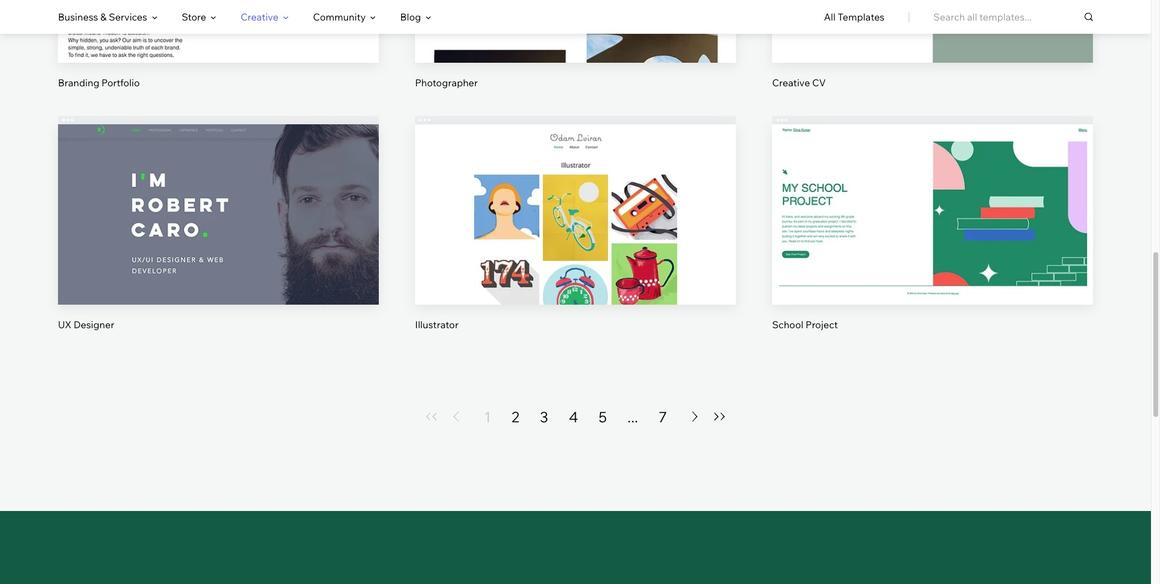 Task type: locate. For each thing, give the bounding box(es) containing it.
1 horizontal spatial edit
[[566, 191, 585, 203]]

...
[[628, 408, 638, 426]]

portfolio & cv website templates - ux designer image
[[58, 125, 379, 305]]

edit button inside ux designer group
[[190, 182, 247, 211]]

2 horizontal spatial edit button
[[904, 182, 961, 211]]

1 horizontal spatial view
[[564, 232, 587, 244]]

1 edit from the left
[[209, 191, 228, 203]]

view button inside ux designer group
[[190, 223, 247, 252]]

view inside illustrator group
[[564, 232, 587, 244]]

4
[[569, 408, 578, 426]]

view for illustrator
[[564, 232, 587, 244]]

3 edit from the left
[[924, 191, 942, 203]]

0 horizontal spatial edit
[[209, 191, 228, 203]]

view button for ux designer
[[190, 223, 247, 252]]

1 horizontal spatial creative
[[772, 77, 810, 89]]

3 view from the left
[[922, 232, 944, 244]]

3 view button from the left
[[904, 223, 961, 252]]

all templates
[[824, 11, 885, 23]]

edit button inside school project 'group'
[[904, 182, 961, 211]]

0 horizontal spatial creative
[[241, 11, 279, 23]]

edit inside ux designer group
[[209, 191, 228, 203]]

school project group
[[772, 116, 1093, 332]]

4 link
[[569, 408, 578, 427]]

view inside ux designer group
[[207, 232, 230, 244]]

1 vertical spatial creative
[[772, 77, 810, 89]]

creative for creative
[[241, 11, 279, 23]]

0 horizontal spatial view
[[207, 232, 230, 244]]

school project
[[772, 319, 838, 331]]

1 edit button from the left
[[190, 182, 247, 211]]

next page image
[[688, 412, 702, 423]]

2 horizontal spatial view
[[922, 232, 944, 244]]

1 view button from the left
[[190, 223, 247, 252]]

1 horizontal spatial edit button
[[547, 182, 604, 211]]

photographer group
[[415, 0, 736, 89]]

edit inside illustrator group
[[566, 191, 585, 203]]

blog
[[400, 11, 421, 23]]

None search field
[[934, 0, 1093, 34]]

creative inside group
[[772, 77, 810, 89]]

view button for illustrator
[[547, 223, 604, 252]]

branding portfolio group
[[58, 0, 379, 89]]

portfolio & cv website templates - branding portfolio image
[[58, 0, 379, 63]]

view button inside illustrator group
[[547, 223, 604, 252]]

2 horizontal spatial edit
[[924, 191, 942, 203]]

view button inside school project 'group'
[[904, 223, 961, 252]]

2
[[512, 408, 519, 426]]

2 horizontal spatial view button
[[904, 223, 961, 252]]

2 edit from the left
[[566, 191, 585, 203]]

creative for creative cv
[[772, 77, 810, 89]]

creative
[[241, 11, 279, 23], [772, 77, 810, 89]]

edit
[[209, 191, 228, 203], [566, 191, 585, 203], [924, 191, 942, 203]]

edit button for ux designer
[[190, 182, 247, 211]]

business & services
[[58, 11, 147, 23]]

3
[[540, 408, 548, 426]]

store
[[182, 11, 206, 23]]

3 edit button from the left
[[904, 182, 961, 211]]

2 link
[[512, 408, 519, 427]]

1
[[484, 408, 491, 426]]

edit button
[[190, 182, 247, 211], [547, 182, 604, 211], [904, 182, 961, 211]]

1 view from the left
[[207, 232, 230, 244]]

portfolio & cv website templates - photographer image
[[415, 0, 736, 63]]

1 horizontal spatial view button
[[547, 223, 604, 252]]

0 vertical spatial creative
[[241, 11, 279, 23]]

2 view button from the left
[[547, 223, 604, 252]]

ux designer
[[58, 319, 114, 331]]

2 view from the left
[[564, 232, 587, 244]]

edit inside school project 'group'
[[924, 191, 942, 203]]

0 horizontal spatial view button
[[190, 223, 247, 252]]

view inside school project 'group'
[[922, 232, 944, 244]]

0 horizontal spatial edit button
[[190, 182, 247, 211]]

view for ux designer
[[207, 232, 230, 244]]

view
[[207, 232, 230, 244], [564, 232, 587, 244], [922, 232, 944, 244]]

edit button inside illustrator group
[[547, 182, 604, 211]]

portfolio & cv website templates - creative cv image
[[772, 0, 1093, 63]]

branding portfolio
[[58, 77, 140, 89]]

portfolio
[[102, 77, 140, 89]]

2 edit button from the left
[[547, 182, 604, 211]]

edit for school project
[[924, 191, 942, 203]]

creative inside categories by subject element
[[241, 11, 279, 23]]

portfolio & cv website templates - school project image
[[772, 125, 1093, 305]]

view button
[[190, 223, 247, 252], [547, 223, 604, 252], [904, 223, 961, 252]]



Task type: describe. For each thing, give the bounding box(es) containing it.
edit button for school project
[[904, 182, 961, 211]]

last page image
[[713, 413, 727, 421]]

5 link
[[599, 408, 607, 427]]

7
[[659, 408, 667, 426]]

designer
[[74, 319, 114, 331]]

categories. use the left and right arrow keys to navigate the menu element
[[0, 0, 1151, 34]]

categories by subject element
[[58, 1, 431, 33]]

ux designer group
[[58, 116, 379, 332]]

project
[[806, 319, 838, 331]]

view for school project
[[922, 232, 944, 244]]

school
[[772, 319, 804, 331]]

creative cv
[[772, 77, 826, 89]]

cv
[[812, 77, 826, 89]]

portfolio & cv website templates - illustrator image
[[415, 125, 736, 305]]

all templates link
[[824, 1, 885, 33]]

all
[[824, 11, 836, 23]]

services
[[109, 11, 147, 23]]

edit button for illustrator
[[547, 182, 604, 211]]

&
[[100, 11, 107, 23]]

illustrator
[[415, 319, 459, 331]]

business
[[58, 11, 98, 23]]

illustrator group
[[415, 116, 736, 332]]

view button for school project
[[904, 223, 961, 252]]

edit for ux designer
[[209, 191, 228, 203]]

community
[[313, 11, 366, 23]]

3 link
[[540, 408, 548, 427]]

photographer
[[415, 77, 478, 89]]

creative cv group
[[772, 0, 1093, 89]]

7 link
[[659, 408, 667, 427]]

Search search field
[[934, 0, 1093, 34]]

branding
[[58, 77, 99, 89]]

ux
[[58, 319, 71, 331]]

5
[[599, 408, 607, 426]]

edit for illustrator
[[566, 191, 585, 203]]

templates
[[838, 11, 885, 23]]



Task type: vqa. For each thing, say whether or not it's contained in the screenshot.
bottommost Creative
yes



